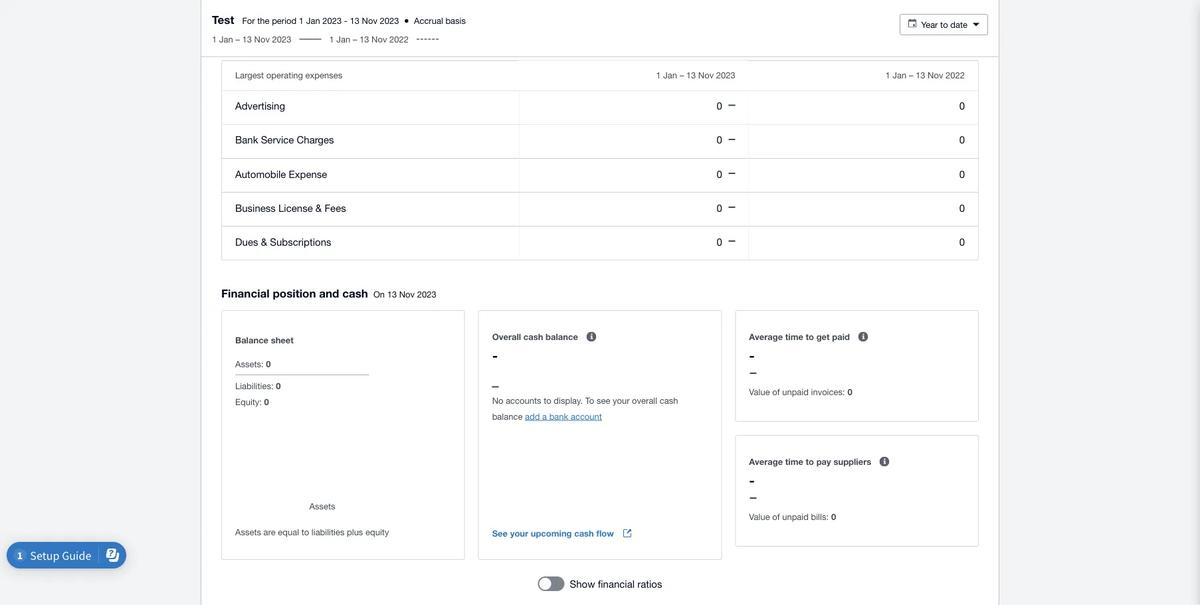 Task type: describe. For each thing, give the bounding box(es) containing it.
to for average time to pay suppliers
[[806, 457, 815, 467]]

average time to pay suppliers
[[750, 457, 872, 467]]

business
[[235, 202, 276, 214]]

the
[[257, 15, 270, 26]]

fees
[[325, 202, 346, 214]]

flow
[[597, 529, 614, 539]]

business license & fees
[[235, 202, 346, 214]]

financial
[[598, 578, 635, 590]]

liabilities:
[[235, 381, 274, 391]]

get
[[817, 332, 830, 342]]

average time to get paid
[[750, 332, 850, 342]]

of left bills:
[[773, 512, 780, 522]]

- left an
[[344, 15, 348, 26]]

license
[[279, 202, 313, 214]]

invoices:
[[812, 387, 845, 397]]

to inside popup button
[[941, 19, 949, 30]]

a
[[543, 412, 547, 422]]

dues
[[235, 236, 258, 248]]

$0.00
[[445, 14, 467, 24]]

bank
[[550, 412, 569, 422]]

date
[[951, 19, 968, 30]]

2022 for largest operating expenses
[[946, 70, 965, 80]]

- for overall cash balance
[[492, 347, 498, 364]]

assets: 0
[[235, 359, 271, 369]]

equity:
[[235, 397, 262, 407]]

for for for the period 1 jan 2023 - 13 nov 2023  ●  accrual basis
[[242, 15, 255, 26]]

upcoming
[[531, 529, 572, 539]]

largest operating expenses
[[235, 70, 343, 80]]

on
[[374, 290, 385, 300]]

year to date
[[922, 19, 968, 30]]

bank
[[235, 134, 258, 146]]

position
[[273, 287, 316, 300]]

no accounts to display. to see your overall cash balance
[[492, 396, 678, 422]]

more information image
[[872, 449, 898, 475]]

advertising
[[235, 100, 285, 112]]

basis
[[446, 15, 466, 26]]

2022 for 1 jan
[[390, 34, 409, 44]]

more information image for overall cash balance
[[578, 324, 605, 350]]

$1
[[274, 14, 283, 24]]

assets:
[[235, 359, 264, 369]]

pay
[[817, 457, 832, 467]]

subscriptions
[[270, 236, 331, 248]]

2023 inside largest operating expenses 'element'
[[717, 70, 736, 80]]

largest
[[235, 70, 264, 80]]

average
[[365, 14, 396, 24]]

period
[[272, 15, 297, 26]]

to
[[586, 396, 595, 406]]

account
[[571, 412, 602, 422]]

ratios
[[638, 578, 663, 590]]

and
[[319, 287, 339, 300]]

net
[[398, 14, 411, 24]]

more information image for average time to get paid
[[850, 324, 877, 350]]

year to date button
[[900, 14, 989, 35]]

1 horizontal spatial balance
[[546, 332, 578, 342]]

for for for every $1 of sales revenue, an average net profit of $0.00
[[235, 14, 248, 24]]

equal
[[278, 528, 299, 538]]

of left invoices: at right
[[773, 387, 780, 397]]

paid
[[833, 332, 850, 342]]

test
[[212, 13, 234, 26]]

average for average time to pay suppliers
[[750, 457, 783, 467]]

display.
[[554, 396, 583, 406]]

overall
[[632, 396, 658, 406]]

liabilities
[[312, 528, 345, 538]]

assets are equal to liabilities plus equity
[[235, 528, 389, 538]]

equity
[[366, 528, 389, 538]]

balance inside no accounts to display. to see your overall cash balance
[[492, 412, 523, 422]]

year
[[922, 19, 938, 30]]

dues & subscriptions
[[235, 236, 331, 248]]

operating
[[267, 70, 303, 80]]

show
[[570, 578, 595, 590]]

liabilities: 0 equity: 0
[[235, 381, 281, 407]]

value of unpaid invoices: 0
[[750, 387, 853, 397]]

suppliers
[[834, 457, 872, 467]]

- for average time to pay suppliers
[[750, 472, 755, 489]]

cash inside no accounts to display. to see your overall cash balance
[[660, 396, 678, 406]]



Task type: vqa. For each thing, say whether or not it's contained in the screenshot.
the net
yes



Task type: locate. For each thing, give the bounding box(es) containing it.
accounts
[[506, 396, 542, 406]]

1 jan – 13 nov 2022 inside largest operating expenses 'element'
[[886, 70, 965, 80]]

nov
[[362, 15, 378, 26], [254, 34, 270, 44], [372, 34, 387, 44], [699, 70, 714, 80], [928, 70, 944, 80], [399, 290, 415, 300]]

to inside no accounts to display. to see your overall cash balance
[[544, 396, 552, 406]]

1 more information image from the left
[[578, 324, 605, 350]]

nov inside financial position and cash on 13 nov 2023
[[399, 290, 415, 300]]

cash right overall
[[660, 396, 678, 406]]

to left get
[[806, 332, 815, 342]]

1 vertical spatial value
[[750, 512, 770, 522]]

2022 down date
[[946, 70, 965, 80]]

largest operating expenses element
[[222, 61, 979, 260]]

cash inside see your upcoming cash flow button
[[575, 529, 594, 539]]

cash left the flow
[[575, 529, 594, 539]]

1 horizontal spatial 1 jan – 13 nov 2023
[[656, 70, 736, 80]]

0 vertical spatial unpaid
[[783, 387, 809, 397]]

show financial ratios
[[570, 578, 663, 590]]

bank service charges
[[235, 134, 334, 146]]

13
[[350, 15, 360, 26], [242, 34, 252, 44], [360, 34, 369, 44], [687, 70, 696, 80], [916, 70, 926, 80], [387, 290, 397, 300]]

unpaid left invoices: at right
[[783, 387, 809, 397]]

expense
[[289, 168, 327, 180]]

&
[[316, 202, 322, 214], [261, 236, 267, 248]]

sheet
[[271, 335, 294, 345]]

2 unpaid from the top
[[783, 512, 809, 522]]

financial position and cash on 13 nov 2023
[[221, 287, 437, 300]]

1 horizontal spatial 2022
[[946, 70, 965, 80]]

see your upcoming cash flow
[[492, 529, 614, 539]]

- down the "overall"
[[492, 347, 498, 364]]

cash
[[343, 287, 368, 300], [524, 332, 544, 342], [660, 396, 678, 406], [575, 529, 594, 539]]

1 jan – 13 nov 2022 for largest operating expenses
[[886, 70, 965, 80]]

value for value of unpaid bills: 0
[[750, 512, 770, 522]]

1 jan – 13 nov 2022 down an
[[329, 34, 409, 44]]

2 average from the top
[[750, 457, 783, 467]]

- down the average time to get paid
[[750, 347, 755, 364]]

1 jan – 13 nov 2022 for 1 jan
[[329, 34, 409, 44]]

0 vertical spatial balance
[[546, 332, 578, 342]]

0 horizontal spatial &
[[261, 236, 267, 248]]

2 value from the top
[[750, 512, 770, 522]]

financial
[[221, 287, 270, 300]]

no
[[492, 396, 504, 406]]

overall
[[492, 332, 521, 342]]

value for value of unpaid invoices: 0
[[750, 387, 770, 397]]

to right equal
[[302, 528, 309, 538]]

jan
[[306, 15, 320, 26], [219, 34, 233, 44], [337, 34, 351, 44], [664, 70, 678, 80], [893, 70, 907, 80]]

1 vertical spatial time
[[786, 457, 804, 467]]

revenue,
[[318, 14, 351, 24]]

automobile expense
[[235, 168, 327, 180]]

to for no accounts to display. to see your overall cash balance
[[544, 396, 552, 406]]

1 average from the top
[[750, 332, 783, 342]]

1 horizontal spatial your
[[613, 396, 630, 406]]

value of unpaid bills: 0
[[750, 512, 837, 522]]

to for average time to get paid
[[806, 332, 815, 342]]

0 vertical spatial 2022
[[390, 34, 409, 44]]

your inside button
[[510, 529, 529, 539]]

time for get
[[786, 332, 804, 342]]

- for average time to get paid
[[750, 347, 755, 364]]

average
[[750, 332, 783, 342], [750, 457, 783, 467]]

0 horizontal spatial 1 jan – 13 nov 2022
[[329, 34, 409, 44]]

1 vertical spatial &
[[261, 236, 267, 248]]

& left fees
[[316, 202, 322, 214]]

1 vertical spatial 1 jan – 13 nov 2023
[[656, 70, 736, 80]]

1 vertical spatial 1 jan – 13 nov 2022
[[886, 70, 965, 80]]

2022 inside largest operating expenses 'element'
[[946, 70, 965, 80]]

1 jan – 13 nov 2023 inside largest operating expenses 'element'
[[656, 70, 736, 80]]

bills:
[[812, 512, 829, 522]]

of right profit
[[435, 14, 443, 24]]

1 value from the top
[[750, 387, 770, 397]]

0 horizontal spatial 1 jan – 13 nov 2023
[[212, 34, 292, 44]]

1 vertical spatial your
[[510, 529, 529, 539]]

of
[[286, 14, 293, 24], [435, 14, 443, 24], [773, 387, 780, 397], [773, 512, 780, 522]]

balance down the no at the bottom left
[[492, 412, 523, 422]]

to left pay
[[806, 457, 815, 467]]

1 jan – 13 nov 2023
[[212, 34, 292, 44], [656, 70, 736, 80]]

0 vertical spatial value
[[750, 387, 770, 397]]

for
[[235, 14, 248, 24], [242, 15, 255, 26]]

1 time from the top
[[786, 332, 804, 342]]

time for pay
[[786, 457, 804, 467]]

add
[[525, 412, 540, 422]]

1 unpaid from the top
[[783, 387, 809, 397]]

2 time from the top
[[786, 457, 804, 467]]

time left pay
[[786, 457, 804, 467]]

1 vertical spatial balance
[[492, 412, 523, 422]]

for left the
[[242, 15, 255, 26]]

of right $1
[[286, 14, 293, 24]]

every
[[251, 14, 271, 24]]

add a bank account
[[525, 412, 602, 422]]

see your upcoming cash flow button
[[482, 521, 644, 547]]

accrual
[[414, 15, 443, 26]]

more information image right get
[[850, 324, 877, 350]]

more information image
[[578, 324, 605, 350], [850, 324, 877, 350]]

time
[[786, 332, 804, 342], [786, 457, 804, 467]]

assets
[[235, 528, 261, 538]]

-
[[344, 15, 348, 26], [492, 347, 498, 364], [750, 347, 755, 364], [750, 472, 755, 489]]

see
[[492, 529, 508, 539]]

profit
[[413, 14, 433, 24]]

automobile
[[235, 168, 286, 180]]

your
[[613, 396, 630, 406], [510, 529, 529, 539]]

1 jan – 13 nov 2022 down year
[[886, 70, 965, 80]]

cash left the on
[[343, 287, 368, 300]]

unpaid left bills:
[[783, 512, 809, 522]]

plus
[[347, 528, 363, 538]]

are
[[264, 528, 276, 538]]

2022 down net
[[390, 34, 409, 44]]

1
[[299, 15, 304, 26], [212, 34, 217, 44], [329, 34, 334, 44], [656, 70, 661, 80], [886, 70, 891, 80]]

1 horizontal spatial more information image
[[850, 324, 877, 350]]

- up value of unpaid bills: 0
[[750, 472, 755, 489]]

1 vertical spatial average
[[750, 457, 783, 467]]

0 vertical spatial 1 jan – 13 nov 2022
[[329, 34, 409, 44]]

1 vertical spatial 2022
[[946, 70, 965, 80]]

for the period 1 jan 2023 - 13 nov 2023  ●  accrual basis
[[242, 15, 466, 26]]

1 horizontal spatial &
[[316, 202, 322, 214]]

value
[[750, 387, 770, 397], [750, 512, 770, 522]]

time left get
[[786, 332, 804, 342]]

for every $1 of sales revenue, an average net profit of $0.00
[[235, 14, 467, 24]]

service
[[261, 134, 294, 146]]

0 horizontal spatial balance
[[492, 412, 523, 422]]

add a bank account link
[[525, 409, 602, 425]]

0 horizontal spatial more information image
[[578, 324, 605, 350]]

1 horizontal spatial 1 jan – 13 nov 2022
[[886, 70, 965, 80]]

sales
[[296, 14, 316, 24]]

expenses
[[306, 70, 343, 80]]

average left pay
[[750, 457, 783, 467]]

balance
[[235, 335, 269, 345]]

2023 inside financial position and cash on 13 nov 2023
[[417, 290, 437, 300]]

1 vertical spatial unpaid
[[783, 512, 809, 522]]

2023
[[323, 15, 342, 26], [380, 15, 399, 26], [272, 34, 292, 44], [717, 70, 736, 80], [417, 290, 437, 300]]

charges
[[297, 134, 334, 146]]

unpaid
[[783, 387, 809, 397], [783, 512, 809, 522]]

balance sheet
[[235, 335, 294, 345]]

cash right the "overall"
[[524, 332, 544, 342]]

2 more information image from the left
[[850, 324, 877, 350]]

13 inside financial position and cash on 13 nov 2023
[[387, 290, 397, 300]]

0 vertical spatial time
[[786, 332, 804, 342]]

to right year
[[941, 19, 949, 30]]

0 horizontal spatial your
[[510, 529, 529, 539]]

more information image up the to
[[578, 324, 605, 350]]

for right 'test'
[[235, 14, 248, 24]]

an
[[353, 14, 363, 24]]

0
[[717, 100, 723, 112], [960, 100, 965, 112], [717, 134, 723, 146], [960, 134, 965, 146], [717, 168, 723, 180], [960, 168, 965, 180], [717, 202, 723, 214], [960, 202, 965, 214], [717, 236, 723, 248], [960, 236, 965, 248], [266, 359, 271, 369], [276, 381, 281, 391], [848, 387, 853, 397], [264, 397, 269, 407], [832, 512, 837, 522]]

2022
[[390, 34, 409, 44], [946, 70, 965, 80]]

0 vertical spatial average
[[750, 332, 783, 342]]

to
[[941, 19, 949, 30], [806, 332, 815, 342], [544, 396, 552, 406], [806, 457, 815, 467], [302, 528, 309, 538]]

unpaid for bills:
[[783, 512, 809, 522]]

0 vertical spatial &
[[316, 202, 322, 214]]

& right the dues
[[261, 236, 267, 248]]

overall cash balance
[[492, 332, 578, 342]]

0 vertical spatial 1 jan – 13 nov 2023
[[212, 34, 292, 44]]

your inside no accounts to display. to see your overall cash balance
[[613, 396, 630, 406]]

unpaid for invoices:
[[783, 387, 809, 397]]

balance right the "overall"
[[546, 332, 578, 342]]

to up a
[[544, 396, 552, 406]]

average left get
[[750, 332, 783, 342]]

–
[[236, 34, 240, 44], [353, 34, 357, 44], [680, 70, 684, 80], [910, 70, 914, 80]]

0 vertical spatial your
[[613, 396, 630, 406]]

see
[[597, 396, 611, 406]]

0 horizontal spatial 2022
[[390, 34, 409, 44]]

average for average time to get paid
[[750, 332, 783, 342]]



